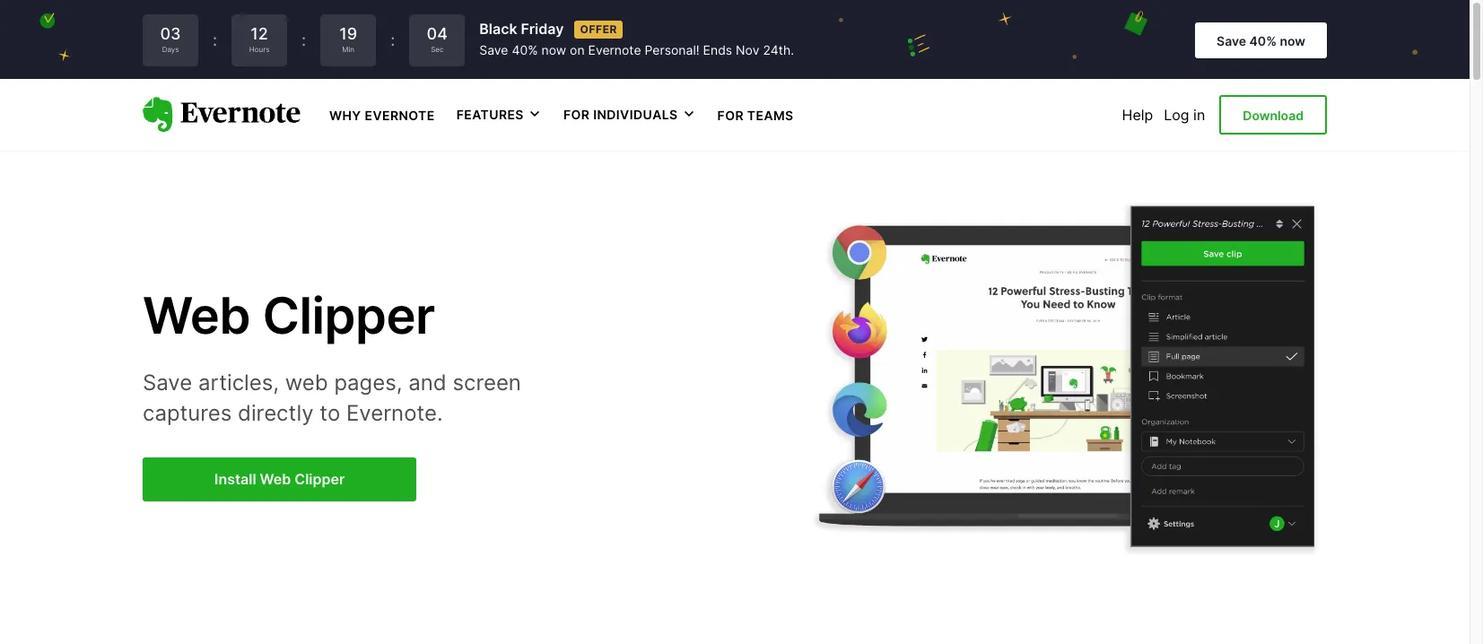 Task type: describe. For each thing, give the bounding box(es) containing it.
to
[[320, 400, 340, 426]]

screen
[[453, 370, 521, 396]]

why evernote
[[329, 108, 435, 123]]

19
[[339, 24, 357, 43]]

40% for save 40% now
[[1250, 33, 1277, 48]]

0 vertical spatial clipper
[[262, 286, 435, 347]]

save for save 40% now
[[1217, 33, 1246, 48]]

evernote.
[[346, 400, 443, 426]]

save 40% now
[[1217, 33, 1306, 48]]

help link
[[1122, 106, 1153, 124]]

evernote logo image
[[143, 97, 301, 133]]

1 vertical spatial evernote
[[365, 108, 435, 123]]

features button
[[456, 106, 542, 124]]

2 : from the left
[[302, 31, 306, 49]]

download link
[[1220, 95, 1327, 135]]

install web clipper
[[214, 470, 345, 488]]

12
[[251, 24, 268, 43]]

for teams link
[[718, 106, 794, 124]]

3 : from the left
[[391, 31, 395, 49]]

offer
[[580, 22, 617, 36]]

19 min
[[339, 24, 357, 54]]

now for save 40% now on evernote personal! ends nov 24th.
[[542, 42, 566, 58]]

log in
[[1164, 106, 1205, 124]]

for for for teams
[[718, 108, 744, 123]]

black friday
[[479, 20, 564, 38]]

directly
[[238, 400, 314, 426]]

friday
[[521, 20, 564, 38]]

web clipper
[[143, 286, 435, 347]]

0 horizontal spatial web
[[143, 286, 250, 347]]

for teams
[[718, 108, 794, 123]]

individuals
[[593, 107, 678, 122]]

24th.
[[763, 42, 794, 58]]

why evernote link
[[329, 106, 435, 124]]



Task type: locate. For each thing, give the bounding box(es) containing it.
clipper
[[262, 286, 435, 347], [295, 470, 345, 488]]

min
[[342, 45, 354, 54]]

1 horizontal spatial now
[[1280, 33, 1306, 48]]

nov
[[736, 42, 760, 58]]

features
[[456, 107, 524, 122]]

save for save 40% now on evernote personal! ends nov 24th.
[[479, 42, 508, 58]]

1 horizontal spatial save
[[479, 42, 508, 58]]

clipper up pages,
[[262, 286, 435, 347]]

install
[[214, 470, 256, 488]]

evernote down the offer
[[588, 42, 641, 58]]

personal!
[[645, 42, 700, 58]]

why
[[329, 108, 361, 123]]

1 horizontal spatial for
[[718, 108, 744, 123]]

:
[[213, 31, 217, 49], [302, 31, 306, 49], [391, 31, 395, 49]]

1 vertical spatial web
[[260, 470, 291, 488]]

hours
[[249, 45, 270, 54]]

1 horizontal spatial 40%
[[1250, 33, 1277, 48]]

download
[[1243, 108, 1304, 123]]

save up download link
[[1217, 33, 1246, 48]]

teams
[[747, 108, 794, 123]]

evernote
[[588, 42, 641, 58], [365, 108, 435, 123]]

: left 19 min
[[302, 31, 306, 49]]

03 days
[[160, 24, 181, 54]]

: left 12 hours
[[213, 31, 217, 49]]

install web clipper link
[[143, 457, 417, 502]]

for for for individuals
[[563, 107, 590, 122]]

for
[[563, 107, 590, 122], [718, 108, 744, 123]]

save inside save articles, web pages, and screen captures directly to evernote.
[[143, 370, 192, 396]]

1 horizontal spatial web
[[260, 470, 291, 488]]

save articles, web pages, and screen captures directly to evernote.
[[143, 370, 521, 426]]

web
[[143, 286, 250, 347], [260, 470, 291, 488]]

: left 04 sec
[[391, 31, 395, 49]]

0 horizontal spatial for
[[563, 107, 590, 122]]

now for save 40% now
[[1280, 33, 1306, 48]]

save for save articles, web pages, and screen captures directly to evernote.
[[143, 370, 192, 396]]

save up captures
[[143, 370, 192, 396]]

sec
[[431, 45, 444, 54]]

1 : from the left
[[213, 31, 217, 49]]

0 vertical spatial web
[[143, 286, 250, 347]]

40%
[[1250, 33, 1277, 48], [512, 42, 538, 58]]

0 horizontal spatial now
[[542, 42, 566, 58]]

for left individuals
[[563, 107, 590, 122]]

on
[[570, 42, 585, 58]]

12 hours
[[249, 24, 270, 54]]

for inside button
[[563, 107, 590, 122]]

now up download link
[[1280, 33, 1306, 48]]

pages,
[[334, 370, 402, 396]]

save down black
[[479, 42, 508, 58]]

log in link
[[1164, 106, 1205, 124]]

for individuals
[[563, 107, 678, 122]]

evernote webclipper showcase image
[[796, 201, 1327, 587]]

ends
[[703, 42, 732, 58]]

2 horizontal spatial :
[[391, 31, 395, 49]]

black
[[479, 20, 517, 38]]

for left teams
[[718, 108, 744, 123]]

evernote right why
[[365, 108, 435, 123]]

save
[[1217, 33, 1246, 48], [479, 42, 508, 58], [143, 370, 192, 396]]

save 40% now link
[[1195, 22, 1327, 58]]

log
[[1164, 106, 1190, 124]]

and
[[408, 370, 447, 396]]

articles,
[[198, 370, 279, 396]]

help
[[1122, 106, 1153, 124]]

1 vertical spatial clipper
[[295, 470, 345, 488]]

in
[[1194, 106, 1205, 124]]

for individuals button
[[563, 106, 696, 124]]

captures
[[143, 400, 232, 426]]

0 horizontal spatial save
[[143, 370, 192, 396]]

04
[[427, 24, 448, 43]]

0 vertical spatial evernote
[[588, 42, 641, 58]]

save 40% now on evernote personal! ends nov 24th.
[[479, 42, 794, 58]]

1 horizontal spatial :
[[302, 31, 306, 49]]

2 horizontal spatial save
[[1217, 33, 1246, 48]]

web
[[285, 370, 328, 396]]

0 horizontal spatial :
[[213, 31, 217, 49]]

0 horizontal spatial evernote
[[365, 108, 435, 123]]

web up "articles,"
[[143, 286, 250, 347]]

days
[[162, 45, 179, 54]]

0 horizontal spatial 40%
[[512, 42, 538, 58]]

web right install at the bottom of the page
[[260, 470, 291, 488]]

04 sec
[[427, 24, 448, 54]]

now
[[1280, 33, 1306, 48], [542, 42, 566, 58]]

40% up download link
[[1250, 33, 1277, 48]]

40% down 'black friday'
[[512, 42, 538, 58]]

clipper down to
[[295, 470, 345, 488]]

1 horizontal spatial evernote
[[588, 42, 641, 58]]

now left on on the top of page
[[542, 42, 566, 58]]

40% for save 40% now on evernote personal! ends nov 24th.
[[512, 42, 538, 58]]

03
[[160, 24, 181, 43]]



Task type: vqa. For each thing, say whether or not it's contained in the screenshot.
the Filter search results and get suggestions as you type
no



